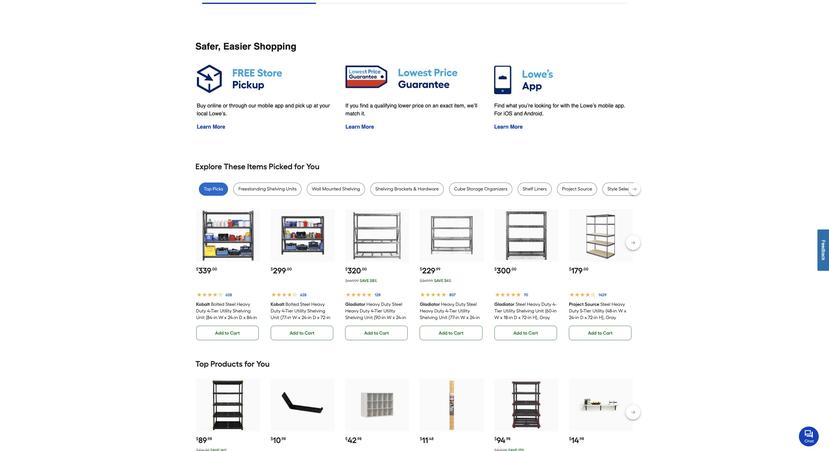 Task type: locate. For each thing, give the bounding box(es) containing it.
0 horizontal spatial (77-
[[281, 316, 288, 321]]

duty inside bolted steel heavy duty 4-tier utility shelving unit (77-in w x 24-in d x 72-in h), black
[[271, 309, 281, 315]]

300
[[497, 266, 511, 276]]

5 tier from the left
[[495, 309, 503, 315]]

kobalt for 339
[[196, 302, 210, 308]]

6 add to cart from the left
[[589, 331, 613, 337]]

2 utility from the left
[[295, 309, 307, 315]]

to
[[225, 331, 229, 337], [300, 331, 304, 337], [374, 331, 379, 337], [449, 331, 453, 337], [524, 331, 528, 337], [598, 331, 603, 337]]

1 horizontal spatial (77-
[[449, 316, 456, 321]]

1 to from the left
[[225, 331, 229, 337]]

steel inside the steel heavy duty 5-tier utility (48-in w x 24-in d x 72-in h), gray
[[601, 302, 611, 308]]

(77- inside heavy duty steel heavy duty 4-tier utility shelving unit (77-in w x 24-in d x 72-in h), gray
[[449, 316, 456, 321]]

to down steel heavy duty 4- tier utility shelving unit (60-in w x 18-in d x 72-in h), gray
[[524, 331, 528, 337]]

2 .00 from the left
[[286, 267, 292, 272]]

more for it.
[[362, 124, 374, 130]]

18-
[[504, 316, 510, 321]]

to for 179
[[598, 331, 603, 337]]

cart down heavy duty steel heavy duty 4-tier utility shelving unit (77-in w x 24-in d x 72-in h), gray
[[454, 331, 464, 337]]

2 24- from the left
[[302, 316, 308, 321]]

3 gladiator from the left
[[495, 302, 515, 308]]

add down heavy duty steel heavy duty 4-tier utility shelving unit (77-in w x 24-in d x 72-in h), gray
[[439, 331, 448, 337]]

2 .98 from the left
[[281, 437, 286, 442]]

2 gladiator from the left
[[420, 302, 440, 308]]

.00
[[211, 267, 217, 272], [286, 267, 292, 272], [361, 267, 367, 272], [511, 267, 517, 272], [583, 267, 589, 272]]

1 bolted from the left
[[211, 302, 225, 308]]

project right liners
[[563, 187, 577, 192]]

heavy inside the steel heavy duty 5-tier utility (48-in w x 24-in d x 72-in h), gray
[[612, 302, 626, 308]]

$ for 89
[[196, 437, 199, 442]]

bolted inside bolted steel heavy duty 4-tier utility shelving unit (77-in w x 24-in d x 72-in h), black
[[286, 302, 299, 308]]

1 horizontal spatial learn
[[346, 124, 360, 130]]

duty inside the steel heavy duty 5-tier utility (48-in w x 24-in d x 72-in h), gray
[[570, 309, 579, 315]]

$ 10 .98
[[271, 436, 286, 446]]

learn more link down lowe's.
[[197, 124, 226, 130]]

5 .00 from the left
[[583, 267, 589, 272]]

1 vertical spatial a
[[822, 254, 827, 256]]

1 .00 from the left
[[211, 267, 217, 272]]

.98 inside '$ 89 .98'
[[207, 437, 212, 442]]

top inside top products for you heading
[[196, 360, 209, 370]]

a up k at right
[[822, 254, 827, 256]]

5 utility from the left
[[504, 309, 516, 315]]

learn more for and
[[495, 124, 523, 130]]

0 horizontal spatial learn more
[[197, 124, 226, 130]]

for inside find what you're looking for with the lowe's mobile app. for ios and android.
[[553, 103, 559, 109]]

add to cart for 339
[[215, 331, 240, 337]]

5 .98 from the left
[[580, 437, 585, 442]]

w inside 'bolted steel heavy duty 4-tier utility shelving unit (84-in w x 24-in d x 84-in h), black'
[[219, 316, 223, 321]]

.98 inside $ 10 .98
[[281, 437, 286, 442]]

project source steel heavy duty 5-tier utility (48-in w x 24-in d x 72-in h), gray image
[[576, 210, 627, 262]]

2 kobalt from the left
[[271, 302, 285, 308]]

to down the steel heavy duty 5-tier utility (48-in w x 24-in d x 72-in h), gray
[[598, 331, 603, 337]]

2 steel from the left
[[300, 302, 310, 308]]

gray
[[540, 316, 551, 321], [606, 316, 617, 321], [372, 322, 382, 328], [446, 322, 456, 328]]

learn more link down ios
[[495, 124, 523, 130]]

0 horizontal spatial learn more link
[[197, 124, 226, 130]]

add to cart link for 179
[[570, 326, 632, 341]]

3 to from the left
[[374, 331, 379, 337]]

3 add to cart from the left
[[365, 331, 389, 337]]

mobile right our
[[258, 103, 274, 109]]

learn for if you find a qualifying lower price on an exact item, we'll match it.
[[346, 124, 360, 130]]

0 horizontal spatial black
[[203, 322, 215, 328]]

2 to from the left
[[300, 331, 304, 337]]

gladiator heavy duty steel heavy duty 4-tier utility shelving unit (90-in w x 24-in d x 90-in h), gray image
[[352, 210, 403, 262]]

1 horizontal spatial for
[[295, 162, 305, 172]]

0 vertical spatial top
[[204, 187, 212, 192]]

add to cart link inside 179 list item
[[570, 326, 632, 341]]

shelving inside heavy duty steel heavy duty 4-tier utility shelving unit (77-in w x 24-in d x 72-in h), gray
[[420, 316, 438, 321]]

$ inside $ 94 .98
[[495, 437, 497, 442]]

.98 for 94
[[506, 437, 511, 442]]

1 vertical spatial top
[[196, 360, 209, 370]]

1 vertical spatial project source
[[570, 302, 600, 308]]

learn more for local
[[197, 124, 226, 130]]

2 bolted from the left
[[286, 302, 299, 308]]

project up 5-
[[570, 302, 584, 308]]

.00 inside $ 299 .00
[[286, 267, 292, 272]]

3 cart from the left
[[380, 331, 389, 337]]

6 to from the left
[[598, 331, 603, 337]]

0 horizontal spatial gladiator
[[346, 302, 366, 308]]

to inside 179 list item
[[598, 331, 603, 337]]

mobile
[[258, 103, 274, 109], [599, 103, 614, 109]]

top products for you heading
[[196, 358, 634, 372]]

shelving
[[267, 187, 285, 192], [343, 187, 360, 192], [376, 187, 394, 192], [233, 309, 251, 315], [308, 309, 326, 315], [517, 309, 535, 315], [346, 316, 363, 321], [420, 316, 438, 321]]

4 to from the left
[[449, 331, 453, 337]]

$ inside $ 299 .00
[[271, 267, 273, 272]]

3 .00 from the left
[[361, 267, 367, 272]]

1 save from the left
[[360, 279, 369, 284]]

bolted inside 'bolted steel heavy duty 4-tier utility shelving unit (84-in w x 24-in d x 84-in h), black'
[[211, 302, 225, 308]]

steel inside heavy duty steel heavy duty 4-tier utility shelving unit (90-in w x 24-in d x 90-in h), gray
[[392, 302, 403, 308]]

5 add from the left
[[514, 331, 523, 337]]

$ 300 .00
[[495, 266, 517, 276]]

$ for 94
[[495, 437, 497, 442]]

to inside 229 list item
[[449, 331, 453, 337]]

to for 299
[[300, 331, 304, 337]]

duty
[[381, 302, 391, 308], [456, 302, 466, 308], [542, 302, 552, 308], [196, 309, 206, 315], [271, 309, 281, 315], [360, 309, 370, 315], [435, 309, 445, 315], [570, 309, 579, 315]]

1 vertical spatial and
[[514, 111, 523, 117]]

cart down '(48-'
[[604, 331, 613, 337]]

1 .98 from the left
[[207, 437, 212, 442]]

learn more down it. at the left top of page
[[346, 124, 374, 130]]

1 steel from the left
[[226, 302, 236, 308]]

add down heavy duty steel heavy duty 4-tier utility shelving unit (90-in w x 24-in d x 90-in h), gray
[[365, 331, 373, 337]]

2 horizontal spatial for
[[553, 103, 559, 109]]

more for lowe's.
[[213, 124, 226, 130]]

3 tier from the left
[[375, 309, 383, 315]]

if
[[346, 103, 349, 109]]

1 add to cart link from the left
[[196, 326, 259, 341]]

2 add to cart link from the left
[[271, 326, 334, 341]]

heavy inside steel heavy duty 4- tier utility shelving unit (60-in w x 18-in d x 72-in h), gray
[[527, 302, 541, 308]]

add to cart
[[215, 331, 240, 337], [290, 331, 315, 337], [365, 331, 389, 337], [439, 331, 464, 337], [514, 331, 539, 337], [589, 331, 613, 337]]

h), inside steel heavy duty 4- tier utility shelving unit (60-in w x 18-in d x 72-in h), gray
[[533, 316, 539, 321]]

source inside 179 list item
[[585, 302, 600, 308]]

add to cart down 'bolted steel heavy duty 4-tier utility shelving unit (84-in w x 24-in d x 84-in h), black' on the left of the page
[[215, 331, 240, 337]]

1 kobalt from the left
[[196, 302, 210, 308]]

.98
[[207, 437, 212, 442], [281, 437, 286, 442], [357, 437, 362, 442], [506, 437, 511, 442], [580, 437, 585, 442]]

2 (77- from the left
[[449, 316, 456, 321]]

4 add to cart from the left
[[439, 331, 464, 337]]

add inside 299 list item
[[290, 331, 299, 337]]

d
[[822, 248, 827, 251]]

6 utility from the left
[[593, 309, 605, 315]]

1 horizontal spatial mobile
[[599, 103, 614, 109]]

1 add from the left
[[215, 331, 224, 337]]

add for 299
[[290, 331, 299, 337]]

save for 229
[[434, 279, 444, 284]]

6 cart from the left
[[604, 331, 613, 337]]

5 24- from the left
[[570, 316, 576, 321]]

w inside heavy duty steel heavy duty 4-tier utility shelving unit (90-in w x 24-in d x 90-in h), gray
[[387, 316, 392, 321]]

explore
[[196, 162, 222, 172]]

cart down (90-
[[380, 331, 389, 337]]

1 vertical spatial source
[[585, 302, 600, 308]]

2 save from the left
[[434, 279, 444, 284]]

style selections 19.38-in h x 24.13-in w x 11.63-in d white stackable wood laminate 15 cube organizer image
[[352, 380, 403, 432]]

learn more link for local
[[197, 124, 226, 130]]

5 steel from the left
[[516, 302, 526, 308]]

learn for find what you're looking for with the lowe's mobile app. for ios and android.
[[495, 124, 509, 130]]

4-
[[553, 302, 557, 308], [207, 309, 211, 315], [282, 309, 286, 315], [371, 309, 375, 315], [446, 309, 450, 315]]

gladiator
[[346, 302, 366, 308], [420, 302, 440, 308], [495, 302, 515, 308]]

0 vertical spatial source
[[578, 187, 593, 192]]

and
[[285, 103, 294, 109], [514, 111, 523, 117]]

24-
[[228, 316, 234, 321], [302, 316, 308, 321], [396, 316, 403, 321], [470, 316, 477, 321], [570, 316, 576, 321]]

add to cart down steel heavy duty 4- tier utility shelving unit (60-in w x 18-in d x 72-in h), gray
[[514, 331, 539, 337]]

1 utility from the left
[[220, 309, 232, 315]]

and right app at left
[[285, 103, 294, 109]]

0 horizontal spatial save
[[360, 279, 369, 284]]

4 .00 from the left
[[511, 267, 517, 272]]

6 tier from the left
[[584, 309, 592, 315]]

.98 for 42
[[357, 437, 362, 442]]

h), inside bolted steel heavy duty 4-tier utility shelving unit (77-in w x 24-in d x 72-in h), black
[[271, 322, 277, 328]]

0 horizontal spatial mobile
[[258, 103, 274, 109]]

exact
[[440, 103, 453, 109]]

1 horizontal spatial more
[[362, 124, 374, 130]]

1 horizontal spatial a
[[822, 254, 827, 256]]

add to cart link for 299
[[271, 326, 334, 341]]

for left with
[[553, 103, 559, 109]]

1 horizontal spatial and
[[514, 111, 523, 117]]

1 mobile from the left
[[258, 103, 274, 109]]

6 add to cart link from the left
[[570, 326, 632, 341]]

229
[[423, 266, 436, 276]]

to inside 299 list item
[[300, 331, 304, 337]]

$ for 10
[[271, 437, 273, 442]]

our
[[249, 103, 256, 109]]

1 vertical spatial for
[[295, 162, 305, 172]]

app.
[[616, 103, 626, 109]]

gladiator inside 229 list item
[[420, 302, 440, 308]]

e up b
[[822, 246, 827, 248]]

$ inside $ 42 .98
[[346, 437, 348, 442]]

1 horizontal spatial kobalt
[[271, 302, 285, 308]]

(77-
[[281, 316, 288, 321], [449, 316, 456, 321]]

bolted
[[211, 302, 225, 308], [286, 302, 299, 308]]

0 vertical spatial a
[[370, 103, 373, 109]]

learn down the local
[[197, 124, 211, 130]]

72- inside the steel heavy duty 5-tier utility (48-in w x 24-in d x 72-in h), gray
[[589, 316, 595, 321]]

black inside bolted steel heavy duty 4-tier utility shelving unit (77-in w x 24-in d x 72-in h), black
[[278, 322, 289, 328]]

a inside if you find a qualifying lower price on an exact item, we'll match it.
[[370, 103, 373, 109]]

e up d
[[822, 243, 827, 246]]

.00 inside $ 320 .00
[[361, 267, 367, 272]]

add to cart link inside '300' list item
[[495, 326, 558, 341]]

2 vertical spatial for
[[245, 360, 255, 370]]

4 add to cart link from the left
[[420, 326, 483, 341]]

add to cart for 299
[[290, 331, 315, 337]]

scrollbar
[[202, 3, 316, 4]]

cart down steel heavy duty 4- tier utility shelving unit (60-in w x 18-in d x 72-in h), gray
[[529, 331, 539, 337]]

add inside '320' list item
[[365, 331, 373, 337]]

add to cart link inside 299 list item
[[271, 326, 334, 341]]

.98 inside $ 94 .98
[[506, 437, 511, 442]]

5 to from the left
[[524, 331, 528, 337]]

tier
[[211, 309, 219, 315], [286, 309, 294, 315], [375, 309, 383, 315], [450, 309, 457, 315], [495, 309, 503, 315], [584, 309, 592, 315]]

d
[[239, 316, 242, 321], [313, 316, 316, 321], [515, 316, 518, 321], [581, 316, 584, 321], [346, 322, 349, 328], [420, 322, 423, 328]]

save inside '320' list item
[[360, 279, 369, 284]]

save left 34%
[[434, 279, 444, 284]]

1 e from the top
[[822, 243, 827, 246]]

looking
[[535, 103, 552, 109]]

$ for 299
[[271, 267, 273, 272]]

more
[[362, 124, 374, 130], [213, 124, 226, 130], [511, 124, 523, 130]]

0 horizontal spatial more
[[213, 124, 226, 130]]

a
[[370, 103, 373, 109], [822, 254, 827, 256]]

learn down the for
[[495, 124, 509, 130]]

cart down 'bolted steel heavy duty 4-tier utility shelving unit (84-in w x 24-in d x 84-in h), black' on the left of the page
[[230, 331, 240, 337]]

shelving brackets & hardware
[[376, 187, 439, 192]]

0 vertical spatial and
[[285, 103, 294, 109]]

5 cart from the left
[[529, 331, 539, 337]]

learn more
[[346, 124, 374, 130], [197, 124, 226, 130], [495, 124, 523, 130]]

and inside buy online or through our mobile app and pick up at your local lowe's.
[[285, 103, 294, 109]]

$ for 320
[[346, 267, 348, 272]]

organizers
[[485, 187, 508, 192]]

add
[[215, 331, 224, 337], [290, 331, 299, 337], [365, 331, 373, 337], [439, 331, 448, 337], [514, 331, 523, 337], [589, 331, 597, 337]]

duty inside steel heavy duty 4- tier utility shelving unit (60-in w x 18-in d x 72-in h), gray
[[542, 302, 552, 308]]

4 .98 from the left
[[506, 437, 511, 442]]

3 .98 from the left
[[357, 437, 362, 442]]

for
[[495, 111, 503, 117]]

.00 for 300
[[511, 267, 517, 272]]

learn for buy online or through our mobile app and pick up at your local lowe's.
[[197, 124, 211, 130]]

for for looking
[[553, 103, 559, 109]]

89
[[199, 436, 207, 446]]

w inside the steel heavy duty 5-tier utility (48-in w x 24-in d x 72-in h), gray
[[619, 309, 624, 315]]

.00 for 299
[[286, 267, 292, 272]]

.98 for 10
[[281, 437, 286, 442]]

cart for 179
[[604, 331, 613, 337]]

1 vertical spatial you
[[257, 360, 270, 370]]

add to cart down the steel heavy duty 5-tier utility (48-in w x 24-in d x 72-in h), gray
[[589, 331, 613, 337]]

project inside 179 list item
[[570, 302, 584, 308]]

black inside 'bolted steel heavy duty 4-tier utility shelving unit (84-in w x 24-in d x 84-in h), black'
[[203, 322, 215, 328]]

2 add from the left
[[290, 331, 299, 337]]

you
[[307, 162, 320, 172], [257, 360, 270, 370]]

top left picks on the top left of page
[[204, 187, 212, 192]]

style
[[608, 187, 618, 192]]

top left products
[[196, 360, 209, 370]]

learn more link down it. at the left top of page
[[346, 124, 374, 130]]

3 add from the left
[[365, 331, 373, 337]]

$ 42 .98
[[346, 436, 362, 446]]

$
[[196, 267, 199, 272], [271, 267, 273, 272], [346, 267, 348, 272], [420, 267, 423, 272], [495, 267, 497, 272], [570, 267, 572, 272], [196, 437, 199, 442], [271, 437, 273, 442], [346, 437, 348, 442], [420, 437, 423, 442], [495, 437, 497, 442], [570, 437, 572, 442]]

save left 28%
[[360, 279, 369, 284]]

e
[[822, 243, 827, 246], [822, 246, 827, 248]]

2 cart from the left
[[305, 331, 315, 337]]

learn
[[346, 124, 360, 130], [197, 124, 211, 130], [495, 124, 509, 130]]

safer,
[[196, 41, 221, 52]]

0 horizontal spatial bolted
[[211, 302, 225, 308]]

bolted steel heavy duty 4-tier utility shelving unit (84-in w x 24-in d x 84-in h), black
[[196, 302, 257, 328]]

add to cart link inside 339 list item
[[196, 326, 259, 341]]

add to cart link
[[196, 326, 259, 341], [271, 326, 334, 341], [346, 326, 408, 341], [420, 326, 483, 341], [495, 326, 558, 341], [570, 326, 632, 341]]

project source inside 179 list item
[[570, 302, 600, 308]]

1 horizontal spatial black
[[278, 322, 289, 328]]

1 add to cart from the left
[[215, 331, 240, 337]]

3 steel from the left
[[392, 302, 403, 308]]

2 horizontal spatial learn more
[[495, 124, 523, 130]]

1 horizontal spatial bolted
[[286, 302, 299, 308]]

2 black from the left
[[278, 322, 289, 328]]

1 black from the left
[[203, 322, 215, 328]]

2 horizontal spatial learn more link
[[495, 124, 523, 130]]

add to cart inside 179 list item
[[589, 331, 613, 337]]

a right find
[[370, 103, 373, 109]]

2 horizontal spatial learn
[[495, 124, 509, 130]]

$ for 11
[[420, 437, 423, 442]]

3 add to cart link from the left
[[346, 326, 408, 341]]

to down bolted steel heavy duty 4-tier utility shelving unit (77-in w x 24-in d x 72-in h), black
[[300, 331, 304, 337]]

mobile left app.
[[599, 103, 614, 109]]

0 horizontal spatial and
[[285, 103, 294, 109]]

steel inside bolted steel heavy duty 4-tier utility shelving unit (77-in w x 24-in d x 72-in h), black
[[300, 302, 310, 308]]

more down ios
[[511, 124, 523, 130]]

4 24- from the left
[[470, 316, 477, 321]]

.00 inside $ 179 .00
[[583, 267, 589, 272]]

add to cart link for 300
[[495, 326, 558, 341]]

6 steel from the left
[[601, 302, 611, 308]]

steel heavy duty 4- tier utility shelving unit (60-in w x 18-in d x 72-in h), gray
[[495, 302, 557, 321]]

kobalt inside 299 list item
[[271, 302, 285, 308]]

for right products
[[245, 360, 255, 370]]

to down (90-
[[374, 331, 379, 337]]

android.
[[525, 111, 544, 117]]

buy online or through our mobile app and pick up at your local lowe's.
[[197, 103, 330, 117]]

learn down match
[[346, 124, 360, 130]]

$ inside '$ 89 .98'
[[196, 437, 199, 442]]

$ inside $ 11 .48
[[420, 437, 423, 442]]

kobalt bolted steel heavy duty 4-tier utility shelving unit (84-in w x 24-in d x 84-in h), black image
[[203, 210, 254, 262]]

add to cart down (90-
[[365, 331, 389, 337]]

for for picked
[[295, 162, 305, 172]]

kobalt inside 339 list item
[[196, 302, 210, 308]]

4 add from the left
[[439, 331, 448, 337]]

more down it. at the left top of page
[[362, 124, 374, 130]]

0 horizontal spatial for
[[245, 360, 255, 370]]

add to cart link for 339
[[196, 326, 259, 341]]

pick
[[296, 103, 305, 109]]

ios
[[504, 111, 513, 117]]

and right ios
[[514, 111, 523, 117]]

1 horizontal spatial you
[[307, 162, 320, 172]]

.00 inside $ 300 .00
[[511, 267, 517, 272]]

2 e from the top
[[822, 246, 827, 248]]

source
[[578, 187, 593, 192], [585, 302, 600, 308]]

project source
[[563, 187, 593, 192], [570, 302, 600, 308]]

2 add to cart from the left
[[290, 331, 315, 337]]

black
[[203, 322, 215, 328], [278, 322, 289, 328]]

you
[[350, 103, 359, 109]]

heavy
[[237, 302, 250, 308], [312, 302, 325, 308], [367, 302, 380, 308], [441, 302, 455, 308], [527, 302, 541, 308], [612, 302, 626, 308], [346, 309, 359, 315], [420, 309, 434, 315]]

more down lowe's.
[[213, 124, 226, 130]]

top picks
[[204, 187, 223, 192]]

h),
[[533, 316, 539, 321], [600, 316, 605, 321], [196, 322, 202, 328], [271, 322, 277, 328], [365, 322, 371, 328], [439, 322, 445, 328]]

lowe's app. image
[[495, 62, 633, 96]]

cart inside 179 list item
[[604, 331, 613, 337]]

buy
[[197, 103, 206, 109]]

to for 300
[[524, 331, 528, 337]]

cart for 300
[[529, 331, 539, 337]]

tier inside heavy duty steel heavy duty 4-tier utility shelving unit (77-in w x 24-in d x 72-in h), gray
[[450, 309, 457, 315]]

$ for 179
[[570, 267, 572, 272]]

add to cart inside 299 list item
[[290, 331, 315, 337]]

6 add from the left
[[589, 331, 597, 337]]

3 utility from the left
[[384, 309, 396, 315]]

to for 339
[[225, 331, 229, 337]]

black for 299
[[278, 322, 289, 328]]

1 gladiator from the left
[[346, 302, 366, 308]]

steel
[[226, 302, 236, 308], [300, 302, 310, 308], [392, 302, 403, 308], [467, 302, 477, 308], [516, 302, 526, 308], [601, 302, 611, 308]]

4 cart from the left
[[454, 331, 464, 337]]

add to cart down heavy duty steel heavy duty 4-tier utility shelving unit (77-in w x 24-in d x 72-in h), gray
[[439, 331, 464, 337]]

add to cart down bolted steel heavy duty 4-tier utility shelving unit (77-in w x 24-in d x 72-in h), black
[[290, 331, 315, 337]]

gladiator down the $349.99
[[420, 302, 440, 308]]

craftsman plastic heavy duty 5-tier utility shelving unit (40-in w x 24-in d x 72-in h), black image
[[501, 380, 553, 432]]

1 horizontal spatial learn more
[[346, 124, 374, 130]]

h), inside the steel heavy duty 5-tier utility (48-in w x 24-in d x 72-in h), gray
[[600, 316, 605, 321]]

gladiator up 90-
[[346, 302, 366, 308]]

app
[[275, 103, 284, 109]]

0 horizontal spatial kobalt
[[196, 302, 210, 308]]

learn more link for match
[[346, 124, 374, 130]]

for right the picked
[[295, 162, 305, 172]]

tier inside the steel heavy duty 5-tier utility (48-in w x 24-in d x 72-in h), gray
[[584, 309, 592, 315]]

add down bolted steel heavy duty 4-tier utility shelving unit (77-in w x 24-in d x 72-in h), black
[[290, 331, 299, 337]]

4 steel from the left
[[467, 302, 477, 308]]

2 horizontal spatial more
[[511, 124, 523, 130]]

utility inside 'bolted steel heavy duty 4-tier utility shelving unit (84-in w x 24-in d x 84-in h), black'
[[220, 309, 232, 315]]

duck easyliner removable adhesive 20-in x 15-ft natural oak shelf liner image
[[427, 380, 478, 432]]

5 add to cart from the left
[[514, 331, 539, 337]]

gladiator up the 18-
[[495, 302, 515, 308]]

3 24- from the left
[[396, 316, 403, 321]]

cart down bolted steel heavy duty 4-tier utility shelving unit (77-in w x 24-in d x 72-in h), black
[[305, 331, 315, 337]]

0 horizontal spatial you
[[257, 360, 270, 370]]

heavy inside bolted steel heavy duty 4-tier utility shelving unit (77-in w x 24-in d x 72-in h), black
[[312, 302, 325, 308]]

add down the steel heavy duty 5-tier utility (48-in w x 24-in d x 72-in h), gray
[[589, 331, 597, 337]]

1 (77- from the left
[[281, 316, 288, 321]]

2 horizontal spatial gladiator
[[495, 302, 515, 308]]

gray inside heavy duty steel heavy duty 4-tier utility shelving unit (77-in w x 24-in d x 72-in h), gray
[[446, 322, 456, 328]]

gladiator heavy duty steel heavy duty 4-tier utility shelving unit (77-in w x 24-in d x 72-in h), gray image
[[427, 210, 478, 262]]

bolted for 299
[[286, 302, 299, 308]]

project source commander plastic heavy duty 5-tier utility shelving unit (48-in w x 20-in d x 72-in h), black image
[[203, 380, 254, 432]]

4 utility from the left
[[459, 309, 470, 315]]

shelving inside steel heavy duty 4- tier utility shelving unit (60-in w x 18-in d x 72-in h), gray
[[517, 309, 535, 315]]

find
[[360, 103, 369, 109]]

1 horizontal spatial gladiator
[[420, 302, 440, 308]]

learn more down ios
[[495, 124, 523, 130]]

free store pickup. image
[[197, 62, 335, 96]]

0 vertical spatial for
[[553, 103, 559, 109]]

to down 'bolted steel heavy duty 4-tier utility shelving unit (84-in w x 24-in d x 84-in h), black' on the left of the page
[[225, 331, 229, 337]]

$449.99 save 28%
[[346, 279, 377, 284]]

0 horizontal spatial a
[[370, 103, 373, 109]]

to down heavy duty steel heavy duty 4-tier utility shelving unit (77-in w x 24-in d x 72-in h), gray
[[449, 331, 453, 337]]

$ for 14
[[570, 437, 572, 442]]

1 horizontal spatial save
[[434, 279, 444, 284]]

1 horizontal spatial learn more link
[[346, 124, 374, 130]]

for
[[553, 103, 559, 109], [295, 162, 305, 172], [245, 360, 255, 370]]

2 mobile from the left
[[599, 103, 614, 109]]

add down 'bolted steel heavy duty 4-tier utility shelving unit (84-in w x 24-in d x 84-in h), black' on the left of the page
[[215, 331, 224, 337]]

.98 for 89
[[207, 437, 212, 442]]

1 vertical spatial project
[[570, 302, 584, 308]]

1 tier from the left
[[211, 309, 219, 315]]

5 add to cart link from the left
[[495, 326, 558, 341]]

learn more down lowe's.
[[197, 124, 226, 130]]

11
[[423, 436, 429, 446]]

1 cart from the left
[[230, 331, 240, 337]]

add to cart inside 229 list item
[[439, 331, 464, 337]]

$ for 339
[[196, 267, 199, 272]]

0 horizontal spatial learn
[[197, 124, 211, 130]]

gladiator inside '320' list item
[[346, 302, 366, 308]]

$ inside $ 300 .00
[[495, 267, 497, 272]]

tier inside steel heavy duty 4- tier utility shelving unit (60-in w x 18-in d x 72-in h), gray
[[495, 309, 503, 315]]

1 24- from the left
[[228, 316, 234, 321]]

4 tier from the left
[[450, 309, 457, 315]]

$ inside $ 339 .00
[[196, 267, 199, 272]]

$ inside $ 10 .98
[[271, 437, 273, 442]]

add down steel heavy duty 4- tier utility shelving unit (60-in w x 18-in d x 72-in h), gray
[[514, 331, 523, 337]]

2 tier from the left
[[286, 309, 294, 315]]

or
[[223, 103, 228, 109]]



Task type: vqa. For each thing, say whether or not it's contained in the screenshot.
Supply Lines link
no



Task type: describe. For each thing, give the bounding box(es) containing it.
gray inside steel heavy duty 4- tier utility shelving unit (60-in w x 18-in d x 72-in h), gray
[[540, 316, 551, 321]]

gladiator for 229
[[420, 302, 440, 308]]

picked
[[269, 162, 293, 172]]

steel heavy duty 5-tier utility (48-in w x 24-in d x 72-in h), gray
[[570, 302, 627, 321]]

online
[[208, 103, 222, 109]]

units
[[286, 187, 297, 192]]

kobalt bolted steel heavy duty 4-tier utility shelving unit (77-in w x 24-in d x 72-in h), black image
[[277, 210, 329, 262]]

add inside 229 list item
[[439, 331, 448, 337]]

learn more for match
[[346, 124, 374, 130]]

shelving inside bolted steel heavy duty 4-tier utility shelving unit (77-in w x 24-in d x 72-in h), black
[[308, 309, 326, 315]]

to inside '320' list item
[[374, 331, 379, 337]]

add for 339
[[215, 331, 224, 337]]

14
[[572, 436, 580, 446]]

at
[[314, 103, 318, 109]]

34%
[[445, 279, 452, 284]]

style selections white shelf board 47.6-in l x 11.7-in d (1 decorative shelf) image
[[576, 380, 627, 432]]

utility inside heavy duty steel heavy duty 4-tier utility shelving unit (90-in w x 24-in d x 90-in h), gray
[[384, 309, 396, 315]]

$ 11 .48
[[420, 436, 434, 446]]

cart for 299
[[305, 331, 315, 337]]

wall mounted shelving
[[312, 187, 360, 192]]

local
[[197, 111, 208, 117]]

5-
[[581, 309, 584, 315]]

add to cart for 179
[[589, 331, 613, 337]]

allen + roth 10.35-in l x 1.5-in w x 5.28-in d heavy duty black shelf bracket image
[[277, 380, 329, 432]]

(84-
[[206, 316, 214, 321]]

mobile inside buy online or through our mobile app and pick up at your local lowe's.
[[258, 103, 274, 109]]

24- inside the steel heavy duty 5-tier utility (48-in w x 24-in d x 72-in h), gray
[[570, 316, 576, 321]]

gladiator for 320
[[346, 302, 366, 308]]

a inside button
[[822, 254, 827, 256]]

it.
[[362, 111, 366, 117]]

shelving inside 'bolted steel heavy duty 4-tier utility shelving unit (84-in w x 24-in d x 84-in h), black'
[[233, 309, 251, 315]]

&
[[414, 187, 417, 192]]

find what you're looking for with the lowe's mobile app. for ios and android.
[[495, 103, 626, 117]]

h), inside heavy duty steel heavy duty 4-tier utility shelving unit (77-in w x 24-in d x 72-in h), gray
[[439, 322, 445, 328]]

$ for 42
[[346, 437, 348, 442]]

$ 339 .00
[[196, 266, 217, 276]]

easier
[[223, 41, 251, 52]]

add to cart link inside '320' list item
[[346, 326, 408, 341]]

cube storage organizers
[[454, 187, 508, 192]]

top products for you
[[196, 360, 270, 370]]

(48-
[[606, 309, 614, 315]]

.00 for 339
[[211, 267, 217, 272]]

shopping
[[254, 41, 297, 52]]

gray inside the steel heavy duty 5-tier utility (48-in w x 24-in d x 72-in h), gray
[[606, 316, 617, 321]]

4- inside bolted steel heavy duty 4-tier utility shelving unit (77-in w x 24-in d x 72-in h), black
[[282, 309, 286, 315]]

84-
[[247, 316, 254, 321]]

heavy duty steel heavy duty 4-tier utility shelving unit (90-in w x 24-in d x 90-in h), gray
[[346, 302, 407, 328]]

add for 300
[[514, 331, 523, 337]]

4- inside heavy duty steel heavy duty 4-tier utility shelving unit (90-in w x 24-in d x 90-in h), gray
[[371, 309, 375, 315]]

cart for 339
[[230, 331, 240, 337]]

.00 for 179
[[583, 267, 589, 272]]

unit inside heavy duty steel heavy duty 4-tier utility shelving unit (77-in w x 24-in d x 72-in h), gray
[[439, 316, 448, 321]]

add to cart inside '320' list item
[[365, 331, 389, 337]]

unit inside heavy duty steel heavy duty 4-tier utility shelving unit (90-in w x 24-in d x 90-in h), gray
[[365, 316, 373, 321]]

unit inside steel heavy duty 4- tier utility shelving unit (60-in w x 18-in d x 72-in h), gray
[[536, 309, 544, 315]]

gray inside heavy duty steel heavy duty 4-tier utility shelving unit (90-in w x 24-in d x 90-in h), gray
[[372, 322, 382, 328]]

you're
[[519, 103, 534, 109]]

(90-
[[374, 316, 382, 321]]

kobalt for 299
[[271, 302, 285, 308]]

for inside heading
[[245, 360, 255, 370]]

bolted for 339
[[211, 302, 225, 308]]

.98 for 14
[[580, 437, 585, 442]]

gladiator inside '300' list item
[[495, 302, 515, 308]]

w inside steel heavy duty 4- tier utility shelving unit (60-in w x 18-in d x 72-in h), gray
[[495, 316, 500, 321]]

storage
[[467, 187, 484, 192]]

lowe's.
[[209, 111, 227, 117]]

28%
[[370, 279, 377, 284]]

42
[[348, 436, 357, 446]]

add to cart for 300
[[514, 331, 539, 337]]

300 list item
[[495, 209, 559, 341]]

what
[[506, 103, 518, 109]]

shelf liners
[[523, 187, 547, 192]]

lowest price guarantee. image
[[346, 62, 484, 95]]

320
[[348, 266, 361, 276]]

.99
[[436, 267, 441, 272]]

and inside find what you're looking for with the lowe's mobile app. for ios and android.
[[514, 111, 523, 117]]

shelving inside heavy duty steel heavy duty 4-tier utility shelving unit (90-in w x 24-in d x 90-in h), gray
[[346, 316, 363, 321]]

items
[[247, 162, 267, 172]]

339 list item
[[196, 209, 260, 341]]

320 list item
[[346, 209, 410, 341]]

liners
[[535, 187, 547, 192]]

hardware
[[418, 187, 439, 192]]

$ 229 .99
[[420, 266, 441, 276]]

save for 320
[[360, 279, 369, 284]]

94
[[497, 436, 506, 446]]

utility inside steel heavy duty 4- tier utility shelving unit (60-in w x 18-in d x 72-in h), gray
[[504, 309, 516, 315]]

c
[[822, 256, 827, 258]]

4- inside heavy duty steel heavy duty 4-tier utility shelving unit (77-in w x 24-in d x 72-in h), gray
[[446, 309, 450, 315]]

learn more link for and
[[495, 124, 523, 130]]

heavy inside 'bolted steel heavy duty 4-tier utility shelving unit (84-in w x 24-in d x 84-in h), black'
[[237, 302, 250, 308]]

picks
[[213, 187, 223, 192]]

tier inside heavy duty steel heavy duty 4-tier utility shelving unit (90-in w x 24-in d x 90-in h), gray
[[375, 309, 383, 315]]

d inside bolted steel heavy duty 4-tier utility shelving unit (77-in w x 24-in d x 72-in h), black
[[313, 316, 316, 321]]

unit inside 'bolted steel heavy duty 4-tier utility shelving unit (84-in w x 24-in d x 84-in h), black'
[[196, 316, 205, 321]]

top for top products for you
[[196, 360, 209, 370]]

d inside 'bolted steel heavy duty 4-tier utility shelving unit (84-in w x 24-in d x 84-in h), black'
[[239, 316, 242, 321]]

the
[[572, 103, 579, 109]]

$ 14 .98
[[570, 436, 585, 446]]

match
[[346, 111, 360, 117]]

24- inside heavy duty steel heavy duty 4-tier utility shelving unit (77-in w x 24-in d x 72-in h), gray
[[470, 316, 477, 321]]

chat invite button image
[[800, 427, 820, 447]]

$ for 229
[[420, 267, 423, 272]]

explore these items picked for you
[[196, 162, 320, 172]]

d inside heavy duty steel heavy duty 4-tier utility shelving unit (90-in w x 24-in d x 90-in h), gray
[[346, 322, 349, 328]]

24- inside bolted steel heavy duty 4-tier utility shelving unit (77-in w x 24-in d x 72-in h), black
[[302, 316, 308, 321]]

$ 320 .00
[[346, 266, 367, 276]]

cart inside '320' list item
[[380, 331, 389, 337]]

24- inside 'bolted steel heavy duty 4-tier utility shelving unit (84-in w x 24-in d x 84-in h), black'
[[228, 316, 234, 321]]

up
[[307, 103, 312, 109]]

heavy duty steel heavy duty 4-tier utility shelving unit (77-in w x 24-in d x 72-in h), gray
[[420, 302, 480, 328]]

these
[[224, 162, 246, 172]]

72- inside heavy duty steel heavy duty 4-tier utility shelving unit (77-in w x 24-in d x 72-in h), gray
[[428, 322, 434, 328]]

$349.99 save 34%
[[420, 279, 452, 284]]

gladiator steel heavy duty 4-tier utility shelving unit (60-in w x 18-in d x 72-in h), gray image
[[501, 210, 553, 262]]

top for top picks
[[204, 187, 212, 192]]

b
[[822, 251, 827, 254]]

black for 339
[[203, 322, 215, 328]]

0 vertical spatial you
[[307, 162, 320, 172]]

if you find a qualifying lower price on an exact item, we'll match it.
[[346, 103, 478, 117]]

price
[[413, 103, 424, 109]]

item,
[[455, 103, 466, 109]]

$ 94 .98
[[495, 436, 511, 446]]

we'll
[[467, 103, 478, 109]]

k
[[822, 258, 827, 261]]

you inside heading
[[257, 360, 270, 370]]

72- inside steel heavy duty 4- tier utility shelving unit (60-in w x 18-in d x 72-in h), gray
[[522, 316, 528, 321]]

72- inside bolted steel heavy duty 4-tier utility shelving unit (77-in w x 24-in d x 72-in h), black
[[321, 316, 327, 321]]

steel inside 'bolted steel heavy duty 4-tier utility shelving unit (84-in w x 24-in d x 84-in h), black'
[[226, 302, 236, 308]]

duty inside 'bolted steel heavy duty 4-tier utility shelving unit (84-in w x 24-in d x 84-in h), black'
[[196, 309, 206, 315]]

add for 179
[[589, 331, 597, 337]]

w inside heavy duty steel heavy duty 4-tier utility shelving unit (77-in w x 24-in d x 72-in h), gray
[[461, 316, 466, 321]]

freestanding
[[239, 187, 266, 192]]

on
[[426, 103, 432, 109]]

0 vertical spatial project
[[563, 187, 577, 192]]

4- inside 'bolted steel heavy duty 4-tier utility shelving unit (84-in w x 24-in d x 84-in h), black'
[[207, 309, 211, 315]]

cart inside 229 list item
[[454, 331, 464, 337]]

w inside bolted steel heavy duty 4-tier utility shelving unit (77-in w x 24-in d x 72-in h), black
[[293, 316, 297, 321]]

selections
[[619, 187, 641, 192]]

an
[[433, 103, 439, 109]]

f e e d b a c k button
[[818, 230, 830, 271]]

179 list item
[[570, 209, 634, 341]]

.00 for 320
[[361, 267, 367, 272]]

$ 89 .98
[[196, 436, 212, 446]]

steel inside steel heavy duty 4- tier utility shelving unit (60-in w x 18-in d x 72-in h), gray
[[516, 302, 526, 308]]

shelf
[[523, 187, 534, 192]]

d inside the steel heavy duty 5-tier utility (48-in w x 24-in d x 72-in h), gray
[[581, 316, 584, 321]]

with
[[561, 103, 570, 109]]

0 vertical spatial project source
[[563, 187, 593, 192]]

safer, easier shopping
[[196, 41, 297, 52]]

more for android.
[[511, 124, 523, 130]]

$449.99
[[346, 279, 359, 284]]

steel inside heavy duty steel heavy duty 4-tier utility shelving unit (77-in w x 24-in d x 72-in h), gray
[[467, 302, 477, 308]]

cube
[[454, 187, 466, 192]]

brackets
[[395, 187, 413, 192]]

h), inside 'bolted steel heavy duty 4-tier utility shelving unit (84-in w x 24-in d x 84-in h), black'
[[196, 322, 202, 328]]

your
[[320, 103, 330, 109]]

utility inside heavy duty steel heavy duty 4-tier utility shelving unit (77-in w x 24-in d x 72-in h), gray
[[459, 309, 470, 315]]

h), inside heavy duty steel heavy duty 4-tier utility shelving unit (90-in w x 24-in d x 90-in h), gray
[[365, 322, 371, 328]]

229 list item
[[420, 209, 484, 341]]

$ 179 .00
[[570, 266, 589, 276]]

lower
[[399, 103, 411, 109]]

freestanding shelving units
[[239, 187, 297, 192]]

(77- inside bolted steel heavy duty 4-tier utility shelving unit (77-in w x 24-in d x 72-in h), black
[[281, 316, 288, 321]]

through
[[229, 103, 247, 109]]

tier inside 'bolted steel heavy duty 4-tier utility shelving unit (84-in w x 24-in d x 84-in h), black'
[[211, 309, 219, 315]]

339
[[199, 266, 211, 276]]

.48
[[429, 437, 434, 442]]

unit inside bolted steel heavy duty 4-tier utility shelving unit (77-in w x 24-in d x 72-in h), black
[[271, 316, 279, 321]]

$ for 300
[[495, 267, 497, 272]]

179
[[572, 266, 583, 276]]

find
[[495, 103, 505, 109]]

24- inside heavy duty steel heavy duty 4-tier utility shelving unit (90-in w x 24-in d x 90-in h), gray
[[396, 316, 403, 321]]

add to cart link inside 229 list item
[[420, 326, 483, 341]]

d inside steel heavy duty 4- tier utility shelving unit (60-in w x 18-in d x 72-in h), gray
[[515, 316, 518, 321]]

299 list item
[[271, 209, 335, 341]]

$ 299 .00
[[271, 266, 292, 276]]

d inside heavy duty steel heavy duty 4-tier utility shelving unit (77-in w x 24-in d x 72-in h), gray
[[420, 322, 423, 328]]

utility inside bolted steel heavy duty 4-tier utility shelving unit (77-in w x 24-in d x 72-in h), black
[[295, 309, 307, 315]]

mobile inside find what you're looking for with the lowe's mobile app. for ios and android.
[[599, 103, 614, 109]]

tier inside bolted steel heavy duty 4-tier utility shelving unit (77-in w x 24-in d x 72-in h), black
[[286, 309, 294, 315]]

4- inside steel heavy duty 4- tier utility shelving unit (60-in w x 18-in d x 72-in h), gray
[[553, 302, 557, 308]]

style selections
[[608, 187, 641, 192]]

90-
[[353, 322, 360, 328]]

utility inside the steel heavy duty 5-tier utility (48-in w x 24-in d x 72-in h), gray
[[593, 309, 605, 315]]

products
[[211, 360, 243, 370]]



